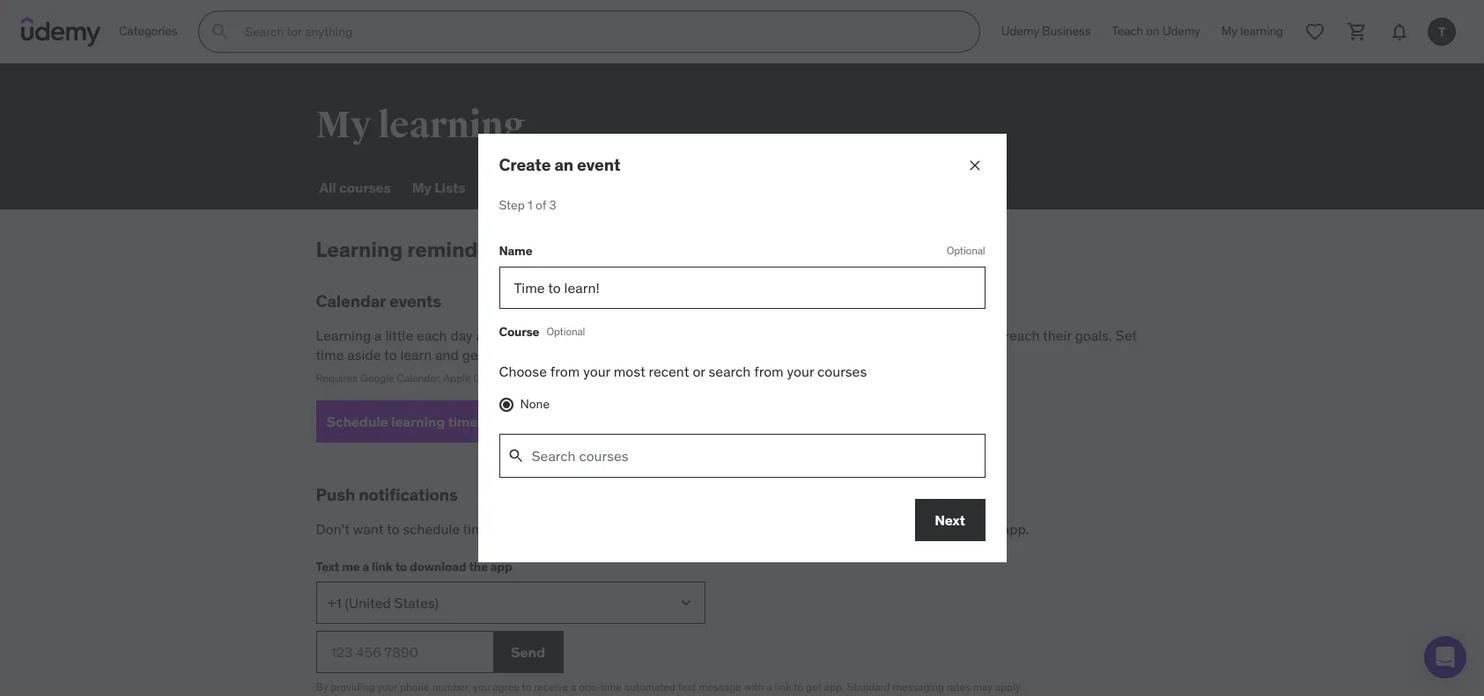 Task type: vqa. For each thing, say whether or not it's contained in the screenshot.
to
yes



Task type: locate. For each thing, give the bounding box(es) containing it.
0 vertical spatial notifications
[[359, 485, 458, 506]]

your left most
[[583, 363, 610, 381]]

messaging
[[893, 681, 944, 694]]

to right want in the left of the page
[[387, 521, 400, 538]]

recent
[[649, 363, 689, 381]]

me
[[342, 560, 360, 576]]

0 vertical spatial get
[[462, 346, 483, 364]]

0 vertical spatial small image
[[481, 413, 499, 431]]

link right with
[[775, 681, 792, 694]]

reach
[[1005, 327, 1040, 344]]

number,
[[432, 681, 471, 694]]

reminder
[[636, 521, 693, 538]]

1 horizontal spatial app.
[[1002, 521, 1030, 538]]

habit
[[859, 327, 891, 344]]

1 horizontal spatial notifications
[[771, 521, 848, 538]]

push
[[736, 521, 767, 538]]

learning reminders
[[316, 236, 509, 263]]

from down research
[[550, 363, 580, 381]]

udemy image
[[21, 17, 101, 47]]

learning down the apple
[[391, 413, 445, 430]]

courses down habit
[[818, 363, 867, 381]]

optional
[[947, 244, 985, 257], [547, 325, 585, 338]]

or inside create an event dialog
[[693, 363, 705, 381]]

1 horizontal spatial my
[[412, 179, 432, 197]]

0 horizontal spatial set
[[546, 521, 568, 538]]

my
[[316, 103, 371, 148], [412, 179, 432, 197]]

0 vertical spatial learning
[[316, 236, 403, 263]]

calendar,
[[397, 372, 441, 385], [474, 372, 518, 385]]

learning
[[316, 236, 403, 263], [316, 327, 371, 344]]

2 learning from the top
[[316, 327, 371, 344]]

1 vertical spatial reminders
[[487, 346, 550, 364]]

by providing your phone number, you agree to receive a one-time automated text message with a link to get app. standard messaging rates may apply.
[[316, 681, 1023, 694]]

or left outlook
[[521, 372, 530, 385]]

set inside learning a little each day adds up. research shows that students who make learning a habit are more likely to reach their goals. set time aside to learn and get reminders using your learning scheduler. requires google calendar, apple calendar, or outlook
[[1116, 327, 1137, 344]]

time down the apple
[[448, 413, 478, 430]]

who
[[726, 327, 752, 344]]

0 vertical spatial optional
[[947, 244, 985, 257]]

by
[[316, 681, 328, 694]]

a left one- at the bottom of page
[[571, 681, 576, 694]]

1 horizontal spatial set
[[1116, 327, 1137, 344]]

a right me
[[362, 560, 369, 576]]

app.
[[1002, 521, 1030, 538], [824, 681, 845, 694]]

udemy business link
[[991, 11, 1102, 53]]

next button
[[915, 500, 985, 542]]

mobile
[[956, 521, 999, 538]]

get left the standard at the bottom of the page
[[806, 681, 822, 694]]

to
[[988, 327, 1001, 344], [384, 346, 397, 364], [387, 521, 400, 538], [696, 521, 709, 538], [395, 560, 407, 576], [522, 681, 532, 694], [794, 681, 804, 694]]

optional up using
[[547, 325, 585, 338]]

blocks?
[[495, 521, 543, 538]]

your down shows
[[591, 346, 618, 364]]

learn
[[400, 346, 432, 364]]

from
[[550, 363, 580, 381], [754, 363, 784, 381], [852, 521, 881, 538]]

udemy left "mobile"
[[909, 521, 953, 538]]

link
[[372, 560, 393, 576], [775, 681, 792, 694]]

adds
[[476, 327, 507, 344]]

0 horizontal spatial or
[[521, 372, 530, 385]]

schedule learning time button
[[316, 401, 510, 443]]

0 horizontal spatial calendar,
[[397, 372, 441, 385]]

1 vertical spatial app.
[[824, 681, 845, 694]]

my lists link
[[409, 167, 469, 210]]

a right blocks?
[[571, 521, 578, 538]]

my up all courses
[[316, 103, 371, 148]]

123 456 7890 text field
[[316, 632, 493, 674]]

0 vertical spatial the
[[885, 521, 905, 538]]

0 vertical spatial link
[[372, 560, 393, 576]]

1 vertical spatial small image
[[507, 447, 525, 465]]

time
[[316, 346, 344, 364], [448, 413, 478, 430], [463, 521, 491, 538], [601, 681, 622, 694]]

step 1 of 3
[[499, 197, 557, 213]]

the left next button
[[885, 521, 905, 538]]

learning inside button
[[391, 413, 445, 430]]

set right blocks?
[[546, 521, 568, 538]]

1 vertical spatial optional
[[547, 325, 585, 338]]

0 vertical spatial set
[[1116, 327, 1137, 344]]

learning
[[378, 103, 525, 148], [793, 327, 844, 344], [622, 346, 673, 364], [391, 413, 445, 430], [582, 521, 633, 538]]

0 horizontal spatial my
[[316, 103, 371, 148]]

my learning
[[316, 103, 525, 148]]

0 horizontal spatial notifications
[[359, 485, 458, 506]]

reminders down up.
[[487, 346, 550, 364]]

or right recent
[[693, 363, 705, 381]]

optional up likely
[[947, 244, 985, 257]]

time left automated
[[601, 681, 622, 694]]

to right likely
[[988, 327, 1001, 344]]

calendar, right the apple
[[474, 372, 518, 385]]

learning left reminder
[[582, 521, 633, 538]]

1 vertical spatial learning
[[316, 327, 371, 344]]

1 horizontal spatial calendar,
[[474, 372, 518, 385]]

set
[[1116, 327, 1137, 344], [546, 521, 568, 538]]

0 vertical spatial app.
[[1002, 521, 1030, 538]]

get left push
[[712, 521, 733, 538]]

goals.
[[1075, 327, 1112, 344]]

or
[[693, 363, 705, 381], [521, 372, 530, 385]]

calendar
[[316, 291, 386, 312]]

0 horizontal spatial get
[[462, 346, 483, 364]]

from left next button
[[852, 521, 881, 538]]

don't want to schedule time blocks? set a learning reminder to get push notifications from the udemy mobile app.
[[316, 521, 1030, 538]]

schedule
[[403, 521, 460, 538]]

learning up aside
[[316, 327, 371, 344]]

learning for learning reminders
[[316, 236, 403, 263]]

get
[[462, 346, 483, 364], [712, 521, 733, 538], [806, 681, 822, 694]]

1 horizontal spatial link
[[775, 681, 792, 694]]

2 vertical spatial get
[[806, 681, 822, 694]]

0 horizontal spatial courses
[[339, 179, 391, 197]]

1 horizontal spatial or
[[693, 363, 705, 381]]

your left phone
[[377, 681, 398, 694]]

notifications up schedule
[[359, 485, 458, 506]]

time up "requires"
[[316, 346, 344, 364]]

0 vertical spatial my
[[316, 103, 371, 148]]

1 vertical spatial get
[[712, 521, 733, 538]]

app. right "mobile"
[[1002, 521, 1030, 538]]

courses inside create an event dialog
[[818, 363, 867, 381]]

get down day
[[462, 346, 483, 364]]

and
[[435, 346, 459, 364]]

a
[[375, 327, 382, 344], [848, 327, 855, 344], [571, 521, 578, 538], [362, 560, 369, 576], [571, 681, 576, 694], [767, 681, 772, 694]]

1 learning from the top
[[316, 236, 403, 263]]

get inside learning a little each day adds up. research shows that students who make learning a habit are more likely to reach their goals. set time aside to learn and get reminders using your learning scheduler. requires google calendar, apple calendar, or outlook
[[462, 346, 483, 364]]

courses
[[339, 179, 391, 197], [818, 363, 867, 381]]

1 horizontal spatial small image
[[507, 447, 525, 465]]

my left lists
[[412, 179, 432, 197]]

schedule learning time
[[326, 413, 478, 430]]

1 horizontal spatial udemy
[[1002, 23, 1040, 39]]

from down make
[[754, 363, 784, 381]]

reminders
[[407, 236, 509, 263], [487, 346, 550, 364]]

are
[[894, 327, 914, 344]]

courses right all
[[339, 179, 391, 197]]

0 horizontal spatial app.
[[824, 681, 845, 694]]

requires
[[316, 372, 358, 385]]

apply.
[[996, 681, 1023, 694]]

1 vertical spatial my
[[412, 179, 432, 197]]

udemy left the business
[[1002, 23, 1040, 39]]

to left download
[[395, 560, 407, 576]]

business
[[1042, 23, 1091, 39]]

calendar, down learn at the left
[[397, 372, 441, 385]]

0 horizontal spatial optional
[[547, 325, 585, 338]]

push
[[316, 485, 355, 506]]

schedule
[[326, 413, 388, 430]]

learning up the calendar
[[316, 236, 403, 263]]

create an event
[[499, 154, 621, 175]]

push notifications
[[316, 485, 458, 506]]

1 vertical spatial courses
[[818, 363, 867, 381]]

0 horizontal spatial small image
[[481, 413, 499, 431]]

small image
[[481, 413, 499, 431], [507, 447, 525, 465]]

Time to learn! text field
[[499, 267, 985, 310]]

a right with
[[767, 681, 772, 694]]

text
[[316, 560, 339, 576]]

learning inside learning a little each day adds up. research shows that students who make learning a habit are more likely to reach their goals. set time aside to learn and get reminders using your learning scheduler. requires google calendar, apple calendar, or outlook
[[316, 327, 371, 344]]

make
[[755, 327, 790, 344]]

0 vertical spatial courses
[[339, 179, 391, 197]]

0 horizontal spatial link
[[372, 560, 393, 576]]

udemy right on
[[1163, 23, 1201, 39]]

agree
[[493, 681, 520, 694]]

research
[[533, 327, 592, 344]]

optional inside "course optional"
[[547, 325, 585, 338]]

the left the app
[[469, 560, 488, 576]]

the
[[885, 521, 905, 538], [469, 560, 488, 576]]

standard
[[847, 681, 890, 694]]

your inside learning a little each day adds up. research shows that students who make learning a habit are more likely to reach their goals. set time aside to learn and get reminders using your learning scheduler. requires google calendar, apple calendar, or outlook
[[591, 346, 618, 364]]

1 vertical spatial set
[[546, 521, 568, 538]]

1 horizontal spatial get
[[712, 521, 733, 538]]

1 horizontal spatial courses
[[818, 363, 867, 381]]

2 horizontal spatial udemy
[[1163, 23, 1201, 39]]

notifications
[[359, 485, 458, 506], [771, 521, 848, 538]]

notifications right push
[[771, 521, 848, 538]]

course optional
[[499, 324, 585, 340]]

set right goals.
[[1116, 327, 1137, 344]]

1 horizontal spatial optional
[[947, 244, 985, 257]]

reminders down lists
[[407, 236, 509, 263]]

link right me
[[372, 560, 393, 576]]

1 vertical spatial notifications
[[771, 521, 848, 538]]

day
[[451, 327, 473, 344]]

phone
[[400, 681, 430, 694]]

rates
[[947, 681, 971, 694]]

to right agree
[[522, 681, 532, 694]]

0 horizontal spatial the
[[469, 560, 488, 576]]

app. left the standard at the bottom of the page
[[824, 681, 845, 694]]



Task type: describe. For each thing, give the bounding box(es) containing it.
learning right make
[[793, 327, 844, 344]]

2 horizontal spatial from
[[852, 521, 881, 538]]

my for my learning
[[316, 103, 371, 148]]

0 horizontal spatial from
[[550, 363, 580, 381]]

all courses
[[319, 179, 391, 197]]

with
[[744, 681, 764, 694]]

submit search image
[[210, 21, 231, 42]]

time left blocks?
[[463, 521, 491, 538]]

small image inside create an event dialog
[[507, 447, 525, 465]]

or inside learning a little each day adds up. research shows that students who make learning a habit are more likely to reach their goals. set time aside to learn and get reminders using your learning scheduler. requires google calendar, apple calendar, or outlook
[[521, 372, 530, 385]]

a left the little
[[375, 327, 382, 344]]

google
[[360, 372, 394, 385]]

more
[[917, 327, 950, 344]]

all courses link
[[316, 167, 394, 210]]

calendar events
[[316, 291, 441, 312]]

scheduler.
[[676, 346, 741, 364]]

create
[[499, 154, 551, 175]]

that
[[638, 327, 664, 344]]

1
[[528, 197, 533, 213]]

likely
[[953, 327, 985, 344]]

app
[[491, 560, 512, 576]]

learning for learning a little each day adds up. research shows that students who make learning a habit are more likely to reach their goals. set time aside to learn and get reminders using your learning scheduler. requires google calendar, apple calendar, or outlook
[[316, 327, 371, 344]]

choose
[[499, 363, 547, 381]]

step
[[499, 197, 525, 213]]

event
[[577, 154, 621, 175]]

reminders inside learning a little each day adds up. research shows that students who make learning a habit are more likely to reach their goals. set time aside to learn and get reminders using your learning scheduler. requires google calendar, apple calendar, or outlook
[[487, 346, 550, 364]]

text
[[678, 681, 696, 694]]

up.
[[510, 327, 530, 344]]

name
[[499, 243, 533, 259]]

want
[[353, 521, 384, 538]]

next
[[935, 512, 965, 529]]

using
[[554, 346, 588, 364]]

learning a little each day adds up. research shows that students who make learning a habit are more likely to reach their goals. set time aside to learn and get reminders using your learning scheduler. requires google calendar, apple calendar, or outlook
[[316, 327, 1137, 385]]

on
[[1146, 23, 1160, 39]]

wishlist
[[487, 179, 540, 197]]

wishlist link
[[483, 167, 544, 210]]

all
[[319, 179, 336, 197]]

1 vertical spatial the
[[469, 560, 488, 576]]

you
[[473, 681, 490, 694]]

choose from your most recent or search from your courses
[[499, 363, 867, 381]]

1 vertical spatial link
[[775, 681, 792, 694]]

Search courses text field
[[532, 435, 985, 478]]

don't
[[316, 521, 350, 538]]

most
[[614, 363, 646, 381]]

to right reminder
[[696, 521, 709, 538]]

none
[[520, 396, 550, 412]]

udemy business
[[1002, 23, 1091, 39]]

events
[[389, 291, 441, 312]]

small image inside schedule learning time button
[[481, 413, 499, 431]]

little
[[385, 327, 413, 344]]

their
[[1043, 327, 1072, 344]]

teach on udemy link
[[1102, 11, 1211, 53]]

my lists
[[412, 179, 466, 197]]

message
[[699, 681, 742, 694]]

1 horizontal spatial the
[[885, 521, 905, 538]]

course
[[499, 324, 540, 340]]

automated
[[625, 681, 676, 694]]

search
[[709, 363, 751, 381]]

2 horizontal spatial get
[[806, 681, 822, 694]]

3
[[549, 197, 557, 213]]

may
[[973, 681, 993, 694]]

to down the little
[[384, 346, 397, 364]]

teach
[[1112, 23, 1144, 39]]

one-
[[579, 681, 601, 694]]

outlook
[[533, 372, 570, 385]]

my for my lists
[[412, 179, 432, 197]]

your down make
[[787, 363, 814, 381]]

learning down that
[[622, 346, 673, 364]]

to right with
[[794, 681, 804, 694]]

send button
[[493, 632, 563, 674]]

an
[[554, 154, 574, 175]]

1 calendar, from the left
[[397, 372, 441, 385]]

of
[[536, 197, 546, 213]]

shows
[[595, 327, 635, 344]]

time inside learning a little each day adds up. research shows that students who make learning a habit are more likely to reach their goals. set time aside to learn and get reminders using your learning scheduler. requires google calendar, apple calendar, or outlook
[[316, 346, 344, 364]]

time inside button
[[448, 413, 478, 430]]

download
[[410, 560, 466, 576]]

2 calendar, from the left
[[474, 372, 518, 385]]

0 vertical spatial reminders
[[407, 236, 509, 263]]

1 horizontal spatial from
[[754, 363, 784, 381]]

create an event dialog
[[478, 134, 1007, 563]]

text me a link to download the app
[[316, 560, 512, 576]]

aside
[[347, 346, 381, 364]]

send
[[511, 644, 545, 661]]

0 horizontal spatial udemy
[[909, 521, 953, 538]]

learning up lists
[[378, 103, 525, 148]]

apple
[[444, 372, 471, 385]]

lists
[[434, 179, 466, 197]]

a left habit
[[848, 327, 855, 344]]

teach on udemy
[[1112, 23, 1201, 39]]

close modal image
[[966, 157, 984, 174]]

receive
[[534, 681, 568, 694]]

providing
[[331, 681, 375, 694]]

each
[[417, 327, 447, 344]]

students
[[667, 327, 722, 344]]



